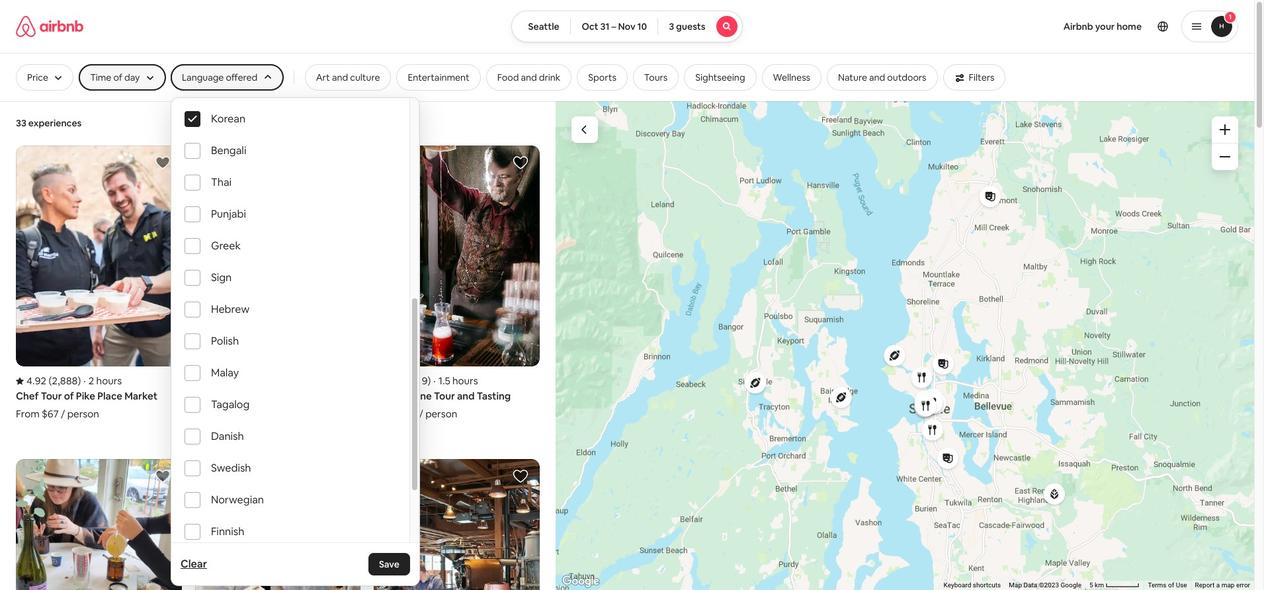 Task type: vqa. For each thing, say whether or not it's contained in the screenshot.
the left From
yes



Task type: describe. For each thing, give the bounding box(es) containing it.
33 experiences
[[16, 117, 82, 129]]

Art and culture button
[[305, 64, 391, 91]]

sign
[[211, 271, 232, 284]]

market
[[124, 390, 157, 402]]

31
[[600, 21, 610, 32]]

hebrew
[[211, 302, 250, 316]]

data
[[1024, 582, 1037, 589]]

10
[[637, 21, 647, 32]]

4.98
[[385, 375, 405, 387]]

zoom out image
[[1220, 151, 1231, 162]]

5
[[1090, 582, 1093, 589]]

thai
[[211, 175, 232, 189]]

nature
[[838, 71, 867, 83]]

google
[[1061, 582, 1082, 589]]

finnish
[[211, 525, 244, 539]]

clear button
[[174, 551, 214, 578]]

seattle button
[[512, 11, 571, 42]]

Entertainment button
[[397, 64, 481, 91]]

terms of use
[[1148, 582, 1187, 589]]

clear
[[181, 557, 207, 571]]

terms of use link
[[1148, 582, 1187, 589]]

language offered
[[182, 71, 257, 83]]

&
[[393, 390, 400, 402]]

tisane
[[402, 390, 432, 402]]

lab
[[195, 402, 212, 415]]

tour inside chef tour of pike place market from $67 / person
[[41, 390, 62, 402]]

bengali
[[211, 144, 246, 157]]

map
[[1222, 582, 1235, 589]]

report a map error link
[[1195, 582, 1250, 589]]

2
[[89, 375, 94, 387]]

1.5
[[438, 375, 450, 387]]

sports
[[588, 71, 616, 83]]

tea & tisane tour and tasting group
[[374, 146, 540, 420]]

a
[[1216, 582, 1220, 589]]

person for place
[[67, 408, 99, 420]]

tagalog
[[211, 398, 250, 411]]

malay
[[211, 366, 239, 380]]

tea
[[374, 390, 391, 402]]

/ inside 4.98 (319) · 1.5 hours tea & tisane tour and tasting from $45 / person
[[419, 408, 423, 420]]

experiences
[[28, 117, 82, 129]]

· 2 hours
[[84, 375, 122, 387]]

sightseeing
[[696, 71, 745, 83]]

none search field containing seattle
[[512, 11, 743, 42]]

chef tour of pike place market group
[[16, 146, 182, 420]]

art and culture
[[316, 71, 380, 83]]

offered
[[226, 71, 257, 83]]

add to wishlist image for 2 hours
[[155, 155, 170, 171]]

map data ©2023 google
[[1009, 582, 1082, 589]]

use
[[1176, 582, 1187, 589]]

swedish
[[211, 461, 251, 475]]

· inside chef tour of pike place market group
[[84, 375, 86, 387]]

pike
[[76, 390, 95, 402]]

tasting
[[477, 390, 511, 402]]

4.92
[[26, 375, 46, 387]]

map
[[1009, 582, 1022, 589]]

from for mad scientist cocktail and mocktail lab
[[195, 420, 219, 433]]

(2,888)
[[49, 375, 81, 387]]

/ for mocktail
[[240, 420, 244, 433]]

zoom in image
[[1220, 124, 1231, 135]]

from inside 4.98 (319) · 1.5 hours tea & tisane tour and tasting from $45 / person
[[374, 408, 398, 420]]

mad
[[195, 390, 215, 402]]

(319)
[[407, 375, 431, 387]]

33
[[16, 117, 26, 129]]

and inside 4.98 (319) · 1.5 hours tea & tisane tour and tasting from $45 / person
[[457, 390, 475, 402]]

/ for place
[[61, 408, 65, 420]]

and for nature
[[869, 71, 885, 83]]

Sightseeing button
[[684, 64, 757, 91]]

google image
[[559, 573, 603, 590]]

drink
[[539, 71, 561, 83]]

from for chef tour of pike place market
[[16, 408, 39, 420]]

4.98 out of 5 average rating,  319 reviews image
[[374, 375, 431, 387]]

food
[[497, 71, 519, 83]]

4.92 out of 5 average rating,  2,888 reviews image
[[16, 375, 81, 387]]

error
[[1236, 582, 1250, 589]]

entertainment
[[408, 71, 469, 83]]

Wellness button
[[762, 64, 822, 91]]

$87
[[221, 420, 238, 433]]

and inside the mad scientist cocktail and mocktail lab from $87 / person
[[301, 390, 319, 402]]

4.92 (2,888)
[[26, 375, 81, 387]]

person inside 4.98 (319) · 1.5 hours tea & tisane tour and tasting from $45 / person
[[425, 408, 457, 420]]

hours inside 4.98 (319) · 1.5 hours tea & tisane tour and tasting from $45 / person
[[453, 375, 478, 387]]

report
[[1195, 582, 1215, 589]]

culture
[[350, 71, 380, 83]]

3 guests
[[669, 21, 706, 32]]

4.98 (319) · 1.5 hours tea & tisane tour and tasting from $45 / person
[[374, 375, 511, 420]]

hours inside chef tour of pike place market group
[[96, 375, 122, 387]]

4.88 (263)
[[206, 375, 252, 387]]



Task type: locate. For each thing, give the bounding box(es) containing it.
shortcuts
[[973, 582, 1001, 589]]

· left 1.5
[[434, 375, 436, 387]]

cocktail
[[260, 390, 299, 402]]

/
[[61, 408, 65, 420], [419, 408, 423, 420], [240, 420, 244, 433]]

Food and drink button
[[486, 64, 572, 91]]

report a map error
[[1195, 582, 1250, 589]]

0 horizontal spatial /
[[61, 408, 65, 420]]

and for food
[[521, 71, 537, 83]]

·
[[84, 375, 86, 387], [434, 375, 436, 387]]

2 hours from the left
[[453, 375, 478, 387]]

©2023
[[1039, 582, 1059, 589]]

/ inside chef tour of pike place market from $67 / person
[[61, 408, 65, 420]]

person inside chef tour of pike place market from $67 / person
[[67, 408, 99, 420]]

from inside chef tour of pike place market from $67 / person
[[16, 408, 39, 420]]

oct 31 – nov 10 button
[[571, 11, 658, 42]]

0 horizontal spatial ·
[[84, 375, 86, 387]]

0 vertical spatial of
[[64, 390, 74, 402]]

danish
[[211, 429, 244, 443]]

language offered button
[[171, 64, 283, 91]]

0 horizontal spatial hours
[[96, 375, 122, 387]]

and left tasting in the left of the page
[[457, 390, 475, 402]]

1 horizontal spatial ·
[[434, 375, 436, 387]]

add to wishlist image inside chef tour of pike place market group
[[155, 155, 170, 171]]

/ inside the mad scientist cocktail and mocktail lab from $87 / person
[[240, 420, 244, 433]]

and right cocktail
[[301, 390, 319, 402]]

hours right 1.5
[[453, 375, 478, 387]]

profile element
[[759, 0, 1238, 53]]

Tours button
[[633, 64, 679, 91]]

5 km button
[[1086, 581, 1144, 590]]

of inside chef tour of pike place market from $67 / person
[[64, 390, 74, 402]]

norwegian
[[211, 493, 264, 507]]

art
[[316, 71, 330, 83]]

and left drink
[[521, 71, 537, 83]]

nov
[[618, 21, 635, 32]]

polish
[[211, 334, 239, 348]]

and right art
[[332, 71, 348, 83]]

person down tisane on the bottom
[[425, 408, 457, 420]]

and
[[332, 71, 348, 83], [521, 71, 537, 83], [869, 71, 885, 83], [301, 390, 319, 402], [457, 390, 475, 402]]

2 horizontal spatial /
[[419, 408, 423, 420]]

and inside "button"
[[332, 71, 348, 83]]

punjabi
[[211, 207, 246, 221]]

2 horizontal spatial person
[[425, 408, 457, 420]]

from down tea
[[374, 408, 398, 420]]

from
[[16, 408, 39, 420], [374, 408, 398, 420], [195, 420, 219, 433]]

of down (2,888)
[[64, 390, 74, 402]]

/ right $87
[[240, 420, 244, 433]]

korean
[[211, 112, 245, 126]]

tour down 1.5
[[434, 390, 455, 402]]

food and drink
[[497, 71, 561, 83]]

0 horizontal spatial of
[[64, 390, 74, 402]]

of left 'use'
[[1168, 582, 1174, 589]]

person inside the mad scientist cocktail and mocktail lab from $87 / person
[[246, 420, 278, 433]]

1 horizontal spatial /
[[240, 420, 244, 433]]

5 km
[[1090, 582, 1106, 589]]

/ right $45
[[419, 408, 423, 420]]

–
[[612, 21, 616, 32]]

oct 31 – nov 10
[[582, 21, 647, 32]]

Sports button
[[577, 64, 628, 91]]

google map
showing 20 experiences. region
[[556, 101, 1254, 590]]

1 horizontal spatial from
[[195, 420, 219, 433]]

(263)
[[228, 375, 252, 387]]

oct
[[582, 21, 598, 32]]

tour down 4.92 (2,888)
[[41, 390, 62, 402]]

1 tour from the left
[[41, 390, 62, 402]]

2 horizontal spatial from
[[374, 408, 398, 420]]

keyboard
[[944, 582, 971, 589]]

1 horizontal spatial of
[[1168, 582, 1174, 589]]

person down pike
[[67, 408, 99, 420]]

person
[[67, 408, 99, 420], [425, 408, 457, 420], [246, 420, 278, 433]]

/ right $67
[[61, 408, 65, 420]]

1 · from the left
[[84, 375, 86, 387]]

1 hours from the left
[[96, 375, 122, 387]]

1 horizontal spatial tour
[[434, 390, 455, 402]]

4.88 out of 5 average rating,  263 reviews image
[[195, 375, 252, 387]]

guests
[[676, 21, 706, 32]]

add to wishlist image inside tea & tisane tour and tasting group
[[513, 155, 529, 171]]

· left 2
[[84, 375, 86, 387]]

place
[[97, 390, 122, 402]]

chef
[[16, 390, 39, 402]]

1 horizontal spatial hours
[[453, 375, 478, 387]]

tour inside 4.98 (319) · 1.5 hours tea & tisane tour and tasting from $45 / person
[[434, 390, 455, 402]]

of
[[64, 390, 74, 402], [1168, 582, 1174, 589]]

2 tour from the left
[[434, 390, 455, 402]]

· inside 4.98 (319) · 1.5 hours tea & tisane tour and tasting from $45 / person
[[434, 375, 436, 387]]

0 horizontal spatial from
[[16, 408, 39, 420]]

mad scientist cocktail and mocktail lab group
[[195, 146, 361, 433]]

1 vertical spatial of
[[1168, 582, 1174, 589]]

person for mocktail
[[246, 420, 278, 433]]

$67
[[42, 408, 59, 420]]

Nature and outdoors button
[[827, 64, 938, 91]]

save
[[379, 558, 400, 570]]

0 horizontal spatial person
[[67, 408, 99, 420]]

$45
[[400, 408, 417, 420]]

wellness
[[773, 71, 810, 83]]

scientist
[[217, 390, 258, 402]]

4.88
[[206, 375, 226, 387]]

1 horizontal spatial person
[[246, 420, 278, 433]]

chef tour of pike place market from $67 / person
[[16, 390, 157, 420]]

3 guests button
[[658, 11, 743, 42]]

hours
[[96, 375, 122, 387], [453, 375, 478, 387]]

mocktail
[[321, 390, 361, 402]]

seattle
[[528, 21, 559, 32]]

outdoors
[[887, 71, 927, 83]]

mad scientist cocktail and mocktail lab from $87 / person
[[195, 390, 361, 433]]

terms
[[1148, 582, 1167, 589]]

and right nature
[[869, 71, 885, 83]]

None search field
[[512, 11, 743, 42]]

add to wishlist image
[[155, 155, 170, 171], [513, 155, 529, 171], [155, 469, 170, 484]]

language
[[182, 71, 224, 83]]

tours
[[644, 71, 668, 83]]

hours up place on the bottom of page
[[96, 375, 122, 387]]

from down chef at the left of page
[[16, 408, 39, 420]]

from down lab
[[195, 420, 219, 433]]

keyboard shortcuts
[[944, 582, 1001, 589]]

person right $87
[[246, 420, 278, 433]]

nature and outdoors
[[838, 71, 927, 83]]

from inside the mad scientist cocktail and mocktail lab from $87 / person
[[195, 420, 219, 433]]

keyboard shortcuts button
[[944, 581, 1001, 590]]

0 horizontal spatial tour
[[41, 390, 62, 402]]

add to wishlist image for 1.5 hours
[[513, 155, 529, 171]]

add to wishlist image
[[513, 469, 529, 484]]

2 · from the left
[[434, 375, 436, 387]]

and for art
[[332, 71, 348, 83]]

save button
[[368, 553, 410, 576]]

3
[[669, 21, 674, 32]]

km
[[1095, 582, 1104, 589]]

greek
[[211, 239, 241, 253]]



